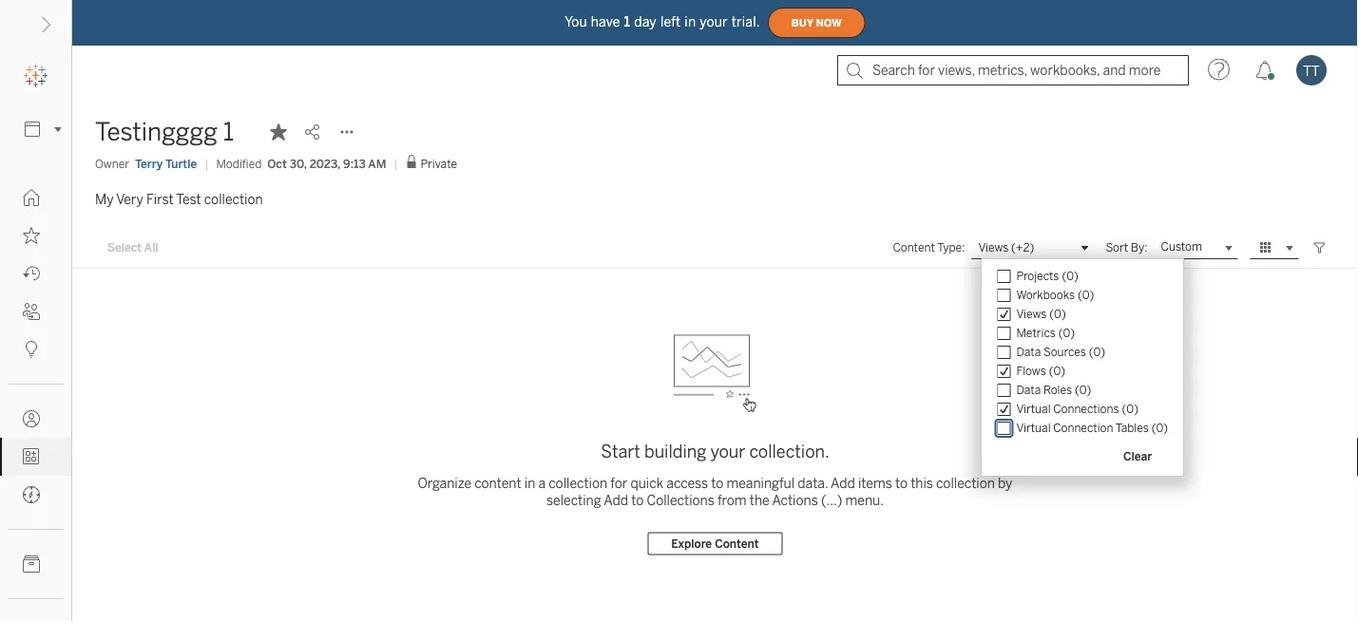 Task type: locate. For each thing, give the bounding box(es) containing it.
in
[[685, 14, 696, 30], [525, 476, 536, 492]]

1 vertical spatial add
[[604, 493, 629, 509]]

0 up tables
[[1127, 403, 1134, 416]]

views (+2) button
[[971, 237, 1095, 260]]

0 horizontal spatial content
[[715, 537, 759, 551]]

0 vertical spatial virtual
[[1017, 403, 1051, 416]]

0 vertical spatial content
[[893, 241, 935, 255]]

in right left
[[685, 14, 696, 30]]

very
[[116, 192, 143, 207]]

metrics
[[1017, 327, 1056, 340]]

data down flows
[[1017, 384, 1041, 397]]

modified
[[216, 157, 262, 171]]

collection up the selecting
[[549, 476, 608, 492]]

1
[[624, 14, 630, 30], [223, 117, 234, 147]]

1 vertical spatial your
[[711, 442, 746, 462]]

(...)
[[821, 493, 843, 509]]

private
[[421, 157, 457, 171]]

0 vertical spatial views
[[979, 241, 1009, 255]]

add down for
[[604, 493, 629, 509]]

1 up modified
[[223, 117, 234, 147]]

connection
[[1054, 422, 1114, 435]]

collection left by
[[937, 476, 995, 492]]

1 horizontal spatial collection
[[549, 476, 608, 492]]

1 horizontal spatial views
[[1017, 308, 1047, 321]]

add
[[831, 476, 855, 492], [604, 493, 629, 509]]

content down from
[[715, 537, 759, 551]]

0 vertical spatial add
[[831, 476, 855, 492]]

0 vertical spatial 1
[[624, 14, 630, 30]]

0 horizontal spatial 1
[[223, 117, 234, 147]]

sort
[[1106, 241, 1129, 255]]

0 vertical spatial data
[[1017, 346, 1041, 359]]

meaningful
[[727, 476, 795, 492]]

collection down modified
[[204, 192, 263, 207]]

0 horizontal spatial in
[[525, 476, 536, 492]]

0 horizontal spatial collection
[[204, 192, 263, 207]]

0 horizontal spatial |
[[205, 157, 209, 171]]

projects
[[1017, 269, 1060, 283]]

2 virtual from the top
[[1017, 422, 1051, 435]]

0 vertical spatial your
[[700, 14, 728, 30]]

in inside organize content in a collection for quick access to meaningful data. add items to this collection by selecting add to collections from the actions (...) menu.
[[525, 476, 536, 492]]

) up sources
[[1071, 327, 1075, 340]]

1 vertical spatial content
[[715, 537, 759, 551]]

0 horizontal spatial add
[[604, 493, 629, 509]]

2 horizontal spatial collection
[[937, 476, 995, 492]]

( right roles
[[1075, 384, 1080, 397]]

data up flows
[[1017, 346, 1041, 359]]

( right sources
[[1089, 346, 1094, 359]]

organize
[[418, 476, 472, 492]]

)
[[1074, 269, 1079, 283], [1090, 289, 1095, 302], [1062, 308, 1066, 321], [1071, 327, 1075, 340], [1101, 346, 1106, 359], [1061, 365, 1066, 378], [1087, 384, 1092, 397], [1134, 403, 1139, 416], [1164, 422, 1169, 435]]

views
[[979, 241, 1009, 255], [1017, 308, 1047, 321]]

content
[[893, 241, 935, 255], [715, 537, 759, 551]]

my
[[95, 192, 114, 207]]

1 left day
[[624, 14, 630, 30]]

buy now button
[[768, 8, 866, 38]]

to
[[711, 476, 724, 492], [896, 476, 908, 492], [632, 493, 644, 509]]

the
[[750, 493, 770, 509]]

0 right sources
[[1094, 346, 1101, 359]]

by
[[998, 476, 1013, 492]]

) right tables
[[1164, 422, 1169, 435]]

30,
[[290, 157, 307, 171]]

quick
[[631, 476, 664, 492]]

1 horizontal spatial |
[[394, 157, 398, 171]]

by:
[[1131, 241, 1148, 255]]

your left trial.
[[700, 14, 728, 30]]

collection
[[204, 192, 263, 207], [549, 476, 608, 492], [937, 476, 995, 492]]

to up from
[[711, 476, 724, 492]]

menu.
[[846, 493, 884, 509]]

(+2)
[[1012, 241, 1035, 255]]

) down 'workbooks'
[[1062, 308, 1066, 321]]

sources
[[1044, 346, 1086, 359]]

my very first test collection
[[95, 192, 263, 207]]

|
[[205, 157, 209, 171], [394, 157, 398, 171]]

0
[[1067, 269, 1074, 283], [1083, 289, 1090, 302], [1055, 308, 1062, 321], [1063, 327, 1071, 340], [1094, 346, 1101, 359], [1054, 365, 1061, 378], [1080, 384, 1087, 397], [1127, 403, 1134, 416], [1157, 422, 1164, 435]]

content type: group
[[990, 267, 1176, 438]]

0 up 'workbooks'
[[1067, 269, 1074, 283]]

data
[[1017, 346, 1041, 359], [1017, 384, 1041, 397]]

in left the a
[[525, 476, 536, 492]]

1 | from the left
[[205, 157, 209, 171]]

oct
[[267, 157, 287, 171]]

flows
[[1017, 365, 1047, 378]]

views (+2)
[[979, 241, 1035, 255]]

add up the (...)
[[831, 476, 855, 492]]

to down quick
[[632, 493, 644, 509]]

1 vertical spatial views
[[1017, 308, 1047, 321]]

0 up "connections"
[[1080, 384, 1087, 397]]

sort by:
[[1106, 241, 1148, 255]]

1 horizontal spatial add
[[831, 476, 855, 492]]

1 vertical spatial data
[[1017, 384, 1041, 397]]

your
[[700, 14, 728, 30], [711, 442, 746, 462]]

1 vertical spatial 1
[[223, 117, 234, 147]]

virtual
[[1017, 403, 1051, 416], [1017, 422, 1051, 435]]

views left (+2)
[[979, 241, 1009, 255]]

navigation panel element
[[0, 57, 71, 622]]

) right 'workbooks'
[[1090, 289, 1095, 302]]

content type:
[[893, 241, 965, 255]]

collection for test
[[204, 192, 263, 207]]

( right flows
[[1049, 365, 1054, 378]]

day
[[634, 14, 657, 30]]

to left this
[[896, 476, 908, 492]]

1 vertical spatial in
[[525, 476, 536, 492]]

terry turtle link
[[135, 155, 197, 173]]

0 horizontal spatial to
[[632, 493, 644, 509]]

views up 'metrics' at the right bottom of the page
[[1017, 308, 1047, 321]]

1 horizontal spatial content
[[893, 241, 935, 255]]

connections
[[1054, 403, 1120, 416]]

1 horizontal spatial in
[[685, 14, 696, 30]]

) up 'workbooks'
[[1074, 269, 1079, 283]]

owner
[[95, 157, 129, 171]]

| right turtle
[[205, 157, 209, 171]]

collection.
[[750, 442, 830, 462]]

projects ( 0 ) workbooks ( 0 ) views ( 0 ) metrics ( 0 ) data sources ( 0 ) flows ( 0 ) data roles ( 0 ) virtual connections ( 0 ) virtual connection tables ( 0 )
[[1017, 269, 1169, 435]]

building
[[645, 442, 707, 462]]

actions
[[772, 493, 818, 509]]

1 vertical spatial virtual
[[1017, 422, 1051, 435]]

2 data from the top
[[1017, 384, 1041, 397]]

(
[[1062, 269, 1067, 283], [1078, 289, 1083, 302], [1050, 308, 1055, 321], [1059, 327, 1063, 340], [1089, 346, 1094, 359], [1049, 365, 1054, 378], [1075, 384, 1080, 397], [1122, 403, 1127, 416], [1152, 422, 1157, 435]]

| right am
[[394, 157, 398, 171]]

) down sources
[[1061, 365, 1066, 378]]

0 horizontal spatial views
[[979, 241, 1009, 255]]

explore content button
[[648, 533, 783, 556]]

2023,
[[310, 157, 340, 171]]

you
[[565, 14, 587, 30]]

your up organize content in a collection for quick access to meaningful data. add items to this collection by selecting add to collections from the actions (...) menu. at the bottom
[[711, 442, 746, 462]]

now
[[817, 17, 842, 29]]

2 | from the left
[[394, 157, 398, 171]]

content inside button
[[715, 537, 759, 551]]

content left type:
[[893, 241, 935, 255]]



Task type: vqa. For each thing, say whether or not it's contained in the screenshot.
Tourism Element
no



Task type: describe. For each thing, give the bounding box(es) containing it.
test
[[176, 192, 201, 207]]

1 horizontal spatial 1
[[624, 14, 630, 30]]

select
[[107, 241, 142, 255]]

am
[[368, 157, 386, 171]]

grid view image
[[1258, 240, 1275, 257]]

0 right 'workbooks'
[[1083, 289, 1090, 302]]

views inside popup button
[[979, 241, 1009, 255]]

from
[[718, 493, 747, 509]]

a
[[539, 476, 546, 492]]

select all
[[107, 241, 158, 255]]

( up tables
[[1122, 403, 1127, 416]]

this
[[911, 476, 934, 492]]

data.
[[798, 476, 828, 492]]

items
[[858, 476, 893, 492]]

explore content
[[672, 537, 759, 551]]

1 data from the top
[[1017, 346, 1041, 359]]

start building your collection.
[[601, 442, 830, 462]]

) up "connections"
[[1087, 384, 1092, 397]]

roles
[[1044, 384, 1072, 397]]

clear
[[1124, 450, 1153, 464]]

2 horizontal spatial to
[[896, 476, 908, 492]]

clear button
[[1100, 446, 1176, 469]]

terry
[[135, 157, 163, 171]]

organize content in a collection for quick access to meaningful data. add items to this collection by selecting add to collections from the actions (...) menu.
[[418, 476, 1013, 509]]

access
[[667, 476, 708, 492]]

9:13
[[343, 157, 366, 171]]

0 up roles
[[1054, 365, 1061, 378]]

0 down 'workbooks'
[[1055, 308, 1062, 321]]

1 virtual from the top
[[1017, 403, 1051, 416]]

all
[[144, 241, 158, 255]]

custom button
[[1154, 237, 1239, 260]]

0 vertical spatial in
[[685, 14, 696, 30]]

custom
[[1161, 240, 1203, 254]]

collection for a
[[549, 476, 608, 492]]

you have 1 day left in your trial.
[[565, 14, 760, 30]]

tables
[[1116, 422, 1149, 435]]

0 up sources
[[1063, 327, 1071, 340]]

for
[[611, 476, 628, 492]]

buy now
[[792, 17, 842, 29]]

start
[[601, 442, 641, 462]]

workbooks
[[1017, 289, 1075, 302]]

turtle
[[166, 157, 197, 171]]

) up tables
[[1134, 403, 1139, 416]]

( up sources
[[1059, 327, 1063, 340]]

( right projects
[[1062, 269, 1067, 283]]

buy
[[792, 17, 814, 29]]

( down 'workbooks'
[[1050, 308, 1055, 321]]

) right sources
[[1101, 346, 1106, 359]]

select all button
[[95, 237, 171, 260]]

have
[[591, 14, 621, 30]]

views inside projects ( 0 ) workbooks ( 0 ) views ( 0 ) metrics ( 0 ) data sources ( 0 ) flows ( 0 ) data roles ( 0 ) virtual connections ( 0 ) virtual connection tables ( 0 )
[[1017, 308, 1047, 321]]

type:
[[938, 241, 965, 255]]

first
[[146, 192, 174, 207]]

explore
[[672, 537, 712, 551]]

selecting
[[547, 493, 601, 509]]

0 right tables
[[1157, 422, 1164, 435]]

main navigation. press the up and down arrow keys to access links. element
[[0, 179, 71, 622]]

collections
[[647, 493, 715, 509]]

( right 'workbooks'
[[1078, 289, 1083, 302]]

testingggg 1
[[95, 117, 234, 147]]

( right tables
[[1152, 422, 1157, 435]]

trial.
[[732, 14, 760, 30]]

1 horizontal spatial to
[[711, 476, 724, 492]]

content
[[475, 476, 522, 492]]

testingggg
[[95, 117, 218, 147]]

Search for views, metrics, workbooks, and more text field
[[838, 55, 1189, 86]]

owner terry turtle | modified oct 30, 2023, 9:13 am |
[[95, 157, 398, 171]]

left
[[661, 14, 681, 30]]



